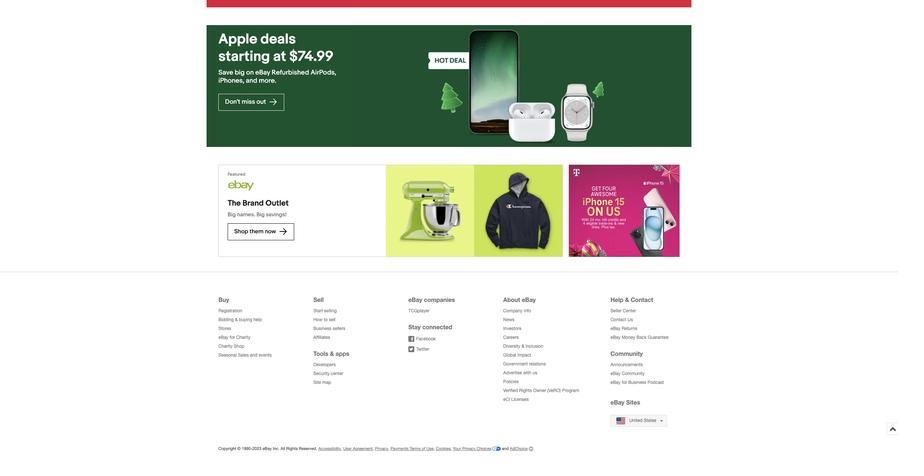 Task type: locate. For each thing, give the bounding box(es) containing it.
1 horizontal spatial contact
[[631, 297, 654, 304]]

1 vertical spatial for
[[622, 381, 628, 386]]

investors link
[[504, 327, 522, 332]]

0 vertical spatial for
[[230, 336, 235, 341]]

0 horizontal spatial business
[[314, 327, 332, 332]]

stay connected
[[409, 324, 453, 331]]

2 big from the left
[[257, 212, 265, 219]]

united states
[[630, 419, 657, 424]]

ebay for charity link
[[219, 336, 251, 341]]

your
[[453, 447, 461, 452]]

,
[[341, 447, 342, 452], [373, 447, 374, 452], [389, 447, 390, 452], [434, 447, 435, 452], [451, 447, 452, 452]]

1 horizontal spatial business
[[629, 381, 647, 386]]

developers
[[314, 363, 336, 368]]

1 , from the left
[[341, 447, 342, 452]]

1 vertical spatial charity
[[219, 345, 233, 350]]

bidding & buying help link
[[219, 318, 262, 323]]

0 vertical spatial shop
[[235, 228, 248, 235]]

verified rights owner (vero) program link
[[504, 389, 580, 394]]

iphones,
[[219, 77, 245, 85]]

charity up charity shop link
[[236, 336, 251, 341]]

ebay inside registration bidding & buying help stores ebay for charity charity shop seasonal sales and events
[[219, 336, 229, 341]]

apple deals starting at $74.99 save big on ebay refurbished airpods, iphones, and more.
[[219, 31, 337, 85]]

careers link
[[504, 336, 519, 341]]

tools
[[314, 351, 329, 358]]

tools & apps
[[314, 351, 350, 358]]

and inside apple deals starting at $74.99 save big on ebay refurbished airpods, iphones, and more.
[[246, 77, 258, 85]]

0 horizontal spatial rights
[[286, 447, 298, 452]]

0 vertical spatial contact
[[631, 297, 654, 304]]

contact down seller
[[611, 318, 627, 323]]

0 horizontal spatial contact
[[611, 318, 627, 323]]

shop left them
[[235, 228, 248, 235]]

big
[[235, 69, 245, 77]]

company
[[504, 309, 523, 314]]

to
[[324, 318, 328, 323]]

buy link
[[219, 297, 229, 304]]

and left adchoice
[[502, 447, 509, 452]]

announcements
[[611, 363, 643, 368]]

ebay community link
[[611, 372, 645, 377]]

0 horizontal spatial big
[[228, 212, 236, 219]]

1 vertical spatial community
[[622, 372, 645, 377]]

selling
[[324, 309, 337, 314]]

seller
[[611, 309, 622, 314]]

1 vertical spatial rights
[[286, 447, 298, 452]]

0 vertical spatial rights
[[520, 389, 532, 394]]

sellers
[[333, 327, 346, 332]]

©
[[238, 447, 241, 452]]

privacy left payments
[[375, 447, 389, 452]]

2 , from the left
[[373, 447, 374, 452]]

business inside the start selling how to sell business sellers affiliates
[[314, 327, 332, 332]]

brand
[[243, 199, 264, 209]]

tcgplayer
[[409, 309, 430, 314]]

1 horizontal spatial big
[[257, 212, 265, 219]]

how
[[314, 318, 323, 323]]

& up impact
[[522, 345, 525, 350]]

community up ebay for business podcast link
[[622, 372, 645, 377]]

1 big from the left
[[228, 212, 236, 219]]

stores link
[[219, 327, 231, 332]]

, left your
[[451, 447, 452, 452]]

and
[[246, 77, 258, 85], [250, 353, 258, 359], [502, 447, 509, 452]]

and down on
[[246, 77, 258, 85]]

shop inside registration bidding & buying help stores ebay for charity charity shop seasonal sales and events
[[234, 345, 245, 350]]

footer
[[215, 277, 684, 458]]

and right sales
[[250, 353, 258, 359]]

all
[[281, 447, 285, 452]]

ebay left inc.
[[263, 447, 272, 452]]

ebay companies
[[409, 297, 455, 304]]

adchoice
[[510, 447, 528, 452]]

of
[[422, 447, 426, 452]]

on
[[246, 69, 254, 77]]

copyright © 1995-2023 ebay inc. all rights reserved. accessibility , user agreement , privacy , payments terms of use , cookies , your privacy choices
[[219, 447, 492, 452]]

announcements link
[[611, 363, 643, 368]]

business for community
[[629, 381, 647, 386]]

apps
[[336, 351, 350, 358]]

community inside announcements ebay community ebay for business podcast
[[622, 372, 645, 377]]

business down ebay community link
[[629, 381, 647, 386]]

0 horizontal spatial privacy
[[375, 447, 389, 452]]

impact
[[518, 353, 532, 359]]

1 vertical spatial shop
[[234, 345, 245, 350]]

center
[[623, 309, 637, 314]]

registration link
[[219, 309, 242, 314]]

contact up center on the bottom
[[631, 297, 654, 304]]

twitter
[[416, 348, 430, 353]]

ebay down ebay returns link
[[611, 336, 621, 341]]

1 horizontal spatial rights
[[520, 389, 532, 394]]

site map link
[[314, 381, 331, 386]]

& left buying
[[235, 318, 238, 323]]

, left cookies link
[[434, 447, 435, 452]]

1 vertical spatial business
[[629, 381, 647, 386]]

shop
[[235, 228, 248, 235], [234, 345, 245, 350]]

privacy link
[[375, 447, 389, 452]]

charity up seasonal
[[219, 345, 233, 350]]

facebook link
[[409, 337, 436, 343]]

use
[[427, 447, 434, 452]]

0 horizontal spatial charity
[[219, 345, 233, 350]]

contact for &
[[631, 297, 654, 304]]

privacy right your
[[463, 447, 476, 452]]

footer containing buy
[[215, 277, 684, 458]]

returns
[[622, 327, 638, 332]]

sell
[[329, 318, 336, 323]]

out
[[257, 99, 266, 106]]

for up charity shop link
[[230, 336, 235, 341]]

sites
[[627, 400, 641, 407]]

featured
[[228, 172, 246, 178]]

shop up sales
[[234, 345, 245, 350]]

1 horizontal spatial for
[[622, 381, 628, 386]]

rights
[[520, 389, 532, 394], [286, 447, 298, 452]]

1 vertical spatial and
[[250, 353, 258, 359]]

facebook
[[416, 337, 436, 342]]

deals
[[261, 31, 296, 48]]

& right help
[[626, 297, 630, 304]]

ebay money back guarantee link
[[611, 336, 669, 341]]

owner
[[534, 389, 547, 394]]

business inside announcements ebay community ebay for business podcast
[[629, 381, 647, 386]]

don't miss out
[[225, 99, 268, 106]]

, left user
[[341, 447, 342, 452]]

podcast
[[648, 381, 665, 386]]

buy
[[219, 297, 229, 304]]

, left privacy link
[[373, 447, 374, 452]]

back
[[637, 336, 647, 341]]

1 horizontal spatial privacy
[[463, 447, 476, 452]]

& inside company info news investors careers diversity & inclusion global impact government relations advertise with us policies verified rights owner (vero) program eci licenses
[[522, 345, 525, 350]]

big down brand
[[257, 212, 265, 219]]

stores
[[219, 327, 231, 332]]

1 horizontal spatial charity
[[236, 336, 251, 341]]

twitter link
[[409, 347, 430, 353]]

and adchoice
[[501, 447, 528, 452]]

names.
[[237, 212, 255, 219]]

3 , from the left
[[389, 447, 390, 452]]

community link
[[611, 351, 644, 358]]

business up affiliates
[[314, 327, 332, 332]]

community up the announcements
[[611, 351, 644, 358]]

ebay up the more.
[[256, 69, 270, 77]]

0 horizontal spatial for
[[230, 336, 235, 341]]

tcgplayer link
[[409, 309, 430, 314]]

big down the
[[228, 212, 236, 219]]

1 vertical spatial contact
[[611, 318, 627, 323]]

2 vertical spatial and
[[502, 447, 509, 452]]

government
[[504, 362, 528, 368]]

seasonal sales and events link
[[219, 353, 272, 359]]

and inside registration bidding & buying help stores ebay for charity charity shop seasonal sales and events
[[250, 353, 258, 359]]

licenses
[[512, 398, 529, 403]]

rights up "licenses"
[[520, 389, 532, 394]]

, left payments
[[389, 447, 390, 452]]

rights right all
[[286, 447, 298, 452]]

ebay sites
[[611, 400, 641, 407]]

cookies
[[436, 447, 451, 452]]

united
[[630, 419, 643, 424]]

0 vertical spatial community
[[611, 351, 644, 358]]

ebay down announcements link
[[611, 372, 621, 377]]

policies link
[[504, 380, 519, 385]]

0 vertical spatial business
[[314, 327, 332, 332]]

agreement
[[353, 447, 373, 452]]

shop them now
[[235, 228, 277, 235]]

contact inside "seller center contact us ebay returns ebay money back guarantee"
[[611, 318, 627, 323]]

ebay down stores
[[219, 336, 229, 341]]

for down ebay community link
[[622, 381, 628, 386]]

adchoice link
[[510, 447, 534, 452]]

eci licenses link
[[504, 398, 529, 403]]

&
[[626, 297, 630, 304], [235, 318, 238, 323], [522, 345, 525, 350], [330, 351, 334, 358]]

contact for center
[[611, 318, 627, 323]]

0 vertical spatial and
[[246, 77, 258, 85]]

apple deals starting at $74.99 link
[[219, 31, 341, 66]]



Task type: vqa. For each thing, say whether or not it's contained in the screenshot.
12
no



Task type: describe. For each thing, give the bounding box(es) containing it.
accessibility link
[[319, 447, 341, 452]]

& inside registration bidding & buying help stores ebay for charity charity shop seasonal sales and events
[[235, 318, 238, 323]]

for inside registration bidding & buying help stores ebay for charity charity shop seasonal sales and events
[[230, 336, 235, 341]]

savings!
[[266, 212, 287, 219]]

inc.
[[273, 447, 280, 452]]

help
[[611, 297, 624, 304]]

site
[[314, 381, 321, 386]]

sell link
[[314, 297, 324, 304]]

ebay down contact us link
[[611, 327, 621, 332]]

stay
[[409, 324, 421, 331]]

& left apps
[[330, 351, 334, 358]]

5 , from the left
[[451, 447, 452, 452]]

ebay left 'sites'
[[611, 400, 625, 407]]

cookies link
[[436, 447, 451, 452]]

2 privacy from the left
[[463, 447, 476, 452]]

diversity
[[504, 345, 521, 350]]

apple
[[219, 31, 258, 48]]

outlet
[[266, 199, 289, 209]]

user agreement link
[[344, 447, 373, 452]]

save
[[219, 69, 233, 77]]

contact us link
[[611, 318, 634, 323]]

refurbished
[[272, 69, 309, 77]]

info
[[524, 309, 532, 314]]

ebay inside apple deals starting at $74.99 save big on ebay refurbished airpods, iphones, and more.
[[256, 69, 270, 77]]

help & contact link
[[611, 297, 654, 304]]

0 vertical spatial charity
[[236, 336, 251, 341]]

inclusion
[[526, 345, 544, 350]]

states
[[644, 419, 657, 424]]

business sellers link
[[314, 327, 346, 332]]

news
[[504, 318, 515, 323]]

choices
[[477, 447, 492, 452]]

how to sell link
[[314, 318, 336, 323]]

airpods,
[[311, 69, 337, 77]]

advertise
[[504, 371, 522, 376]]

verified
[[504, 389, 518, 394]]

about ebay link
[[504, 297, 536, 304]]

ebay for business podcast link
[[611, 381, 665, 386]]

about
[[504, 297, 521, 304]]

help
[[254, 318, 262, 323]]

start selling link
[[314, 309, 337, 314]]

copyright
[[219, 447, 236, 452]]

the
[[228, 199, 241, 209]]

starting
[[219, 48, 270, 66]]

rights inside company info news investors careers diversity & inclusion global impact government relations advertise with us policies verified rights owner (vero) program eci licenses
[[520, 389, 532, 394]]

$74.99
[[290, 48, 334, 66]]

2023
[[253, 447, 262, 452]]

1995-
[[242, 447, 253, 452]]

help & contact
[[611, 297, 654, 304]]

for inside announcements ebay community ebay for business podcast
[[622, 381, 628, 386]]

careers
[[504, 336, 519, 341]]

sales
[[238, 353, 249, 359]]

with
[[524, 371, 532, 376]]

ebay down ebay community link
[[611, 381, 621, 386]]

the brand outlet big names. big savings!
[[228, 199, 289, 219]]

buying
[[239, 318, 253, 323]]

ebay up tcgplayer
[[409, 297, 423, 304]]

policies
[[504, 380, 519, 385]]

charity shop link
[[219, 345, 245, 350]]

money
[[622, 336, 636, 341]]

terms
[[410, 447, 421, 452]]

security center link
[[314, 372, 344, 377]]

seller center contact us ebay returns ebay money back guarantee
[[611, 309, 669, 341]]

apple deals starting at $74.99 main content
[[0, 0, 899, 272]]

connected
[[423, 324, 453, 331]]

at
[[273, 48, 286, 66]]

program
[[563, 389, 580, 394]]

events
[[259, 353, 272, 359]]

eci
[[504, 398, 511, 403]]

seller center link
[[611, 309, 637, 314]]

relations
[[530, 362, 546, 368]]

us
[[533, 371, 538, 376]]

1 privacy from the left
[[375, 447, 389, 452]]

4 , from the left
[[434, 447, 435, 452]]

shop inside apple deals starting at $74.99 main content
[[235, 228, 248, 235]]

developers link
[[314, 363, 336, 368]]

about ebay
[[504, 297, 536, 304]]

company info news investors careers diversity & inclusion global impact government relations advertise with us policies verified rights owner (vero) program eci licenses
[[504, 309, 580, 403]]

ebay up info
[[522, 297, 536, 304]]

advertisement region
[[569, 165, 680, 258]]

business for how
[[314, 327, 332, 332]]

guarantee
[[648, 336, 669, 341]]

more.
[[259, 77, 277, 85]]



